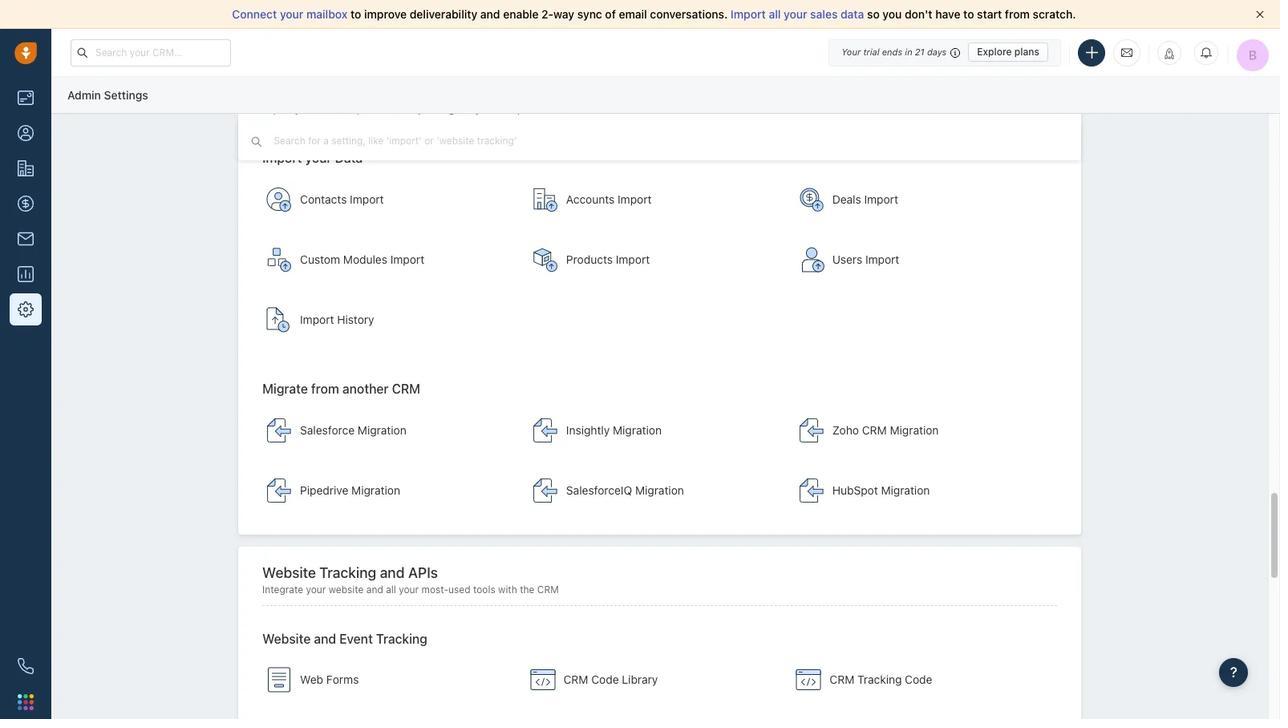 Task type: locate. For each thing, give the bounding box(es) containing it.
another
[[615, 103, 650, 115], [343, 382, 389, 396]]

0 vertical spatial tracking
[[320, 565, 376, 581]]

contacts,
[[318, 103, 360, 115]]

improve
[[364, 7, 407, 21]]

1 horizontal spatial to
[[964, 7, 974, 21]]

the
[[520, 584, 535, 596]]

tracking right integrate your website with the crm to track your visitors and contacts icon
[[858, 673, 902, 687]]

2 horizontal spatial from
[[1005, 7, 1030, 21]]

to left start on the right top
[[964, 7, 974, 21]]

tracking
[[320, 565, 376, 581], [376, 632, 428, 646], [858, 673, 902, 687]]

website inside website tracking and apis integrate your website and all your most-used tools with the crm
[[262, 565, 316, 581]]

crm code library link
[[522, 653, 781, 709]]

modules
[[343, 253, 387, 266]]

all
[[769, 7, 781, 21], [386, 584, 396, 596]]

explore
[[977, 46, 1012, 58]]

your left contacts,
[[295, 103, 315, 115]]

website
[[329, 584, 364, 596]]

integrate
[[262, 584, 303, 596]]

migration right pipedrive
[[352, 484, 400, 497]]

users
[[833, 253, 863, 266]]

sales left 'so'
[[810, 7, 838, 21]]

2 code from the left
[[905, 673, 933, 687]]

sales
[[810, 7, 838, 21], [543, 103, 566, 115]]

hubspot
[[833, 484, 878, 497]]

migration
[[358, 423, 407, 437], [613, 423, 662, 437], [890, 423, 939, 437], [352, 484, 400, 497], [635, 484, 684, 497], [881, 484, 930, 497]]

migration right salesforce
[[358, 423, 407, 437]]

your
[[842, 47, 861, 57]]

1 vertical spatial website
[[262, 632, 311, 646]]

complete
[[498, 103, 540, 115]]

bring all your sales data from salesforce using a zip file image
[[266, 418, 292, 443]]

accounts
[[566, 192, 615, 206]]

admin
[[67, 88, 101, 102]]

code
[[592, 673, 619, 687], [905, 673, 933, 687]]

migration right hubspot
[[881, 484, 930, 497]]

1 to from the left
[[351, 7, 361, 21]]

Search your CRM... text field
[[71, 39, 231, 66]]

migration for pipedrive migration
[[352, 484, 400, 497]]

tracking inside website tracking and apis integrate your website and all your most-used tools with the crm
[[320, 565, 376, 581]]

0 horizontal spatial data
[[569, 103, 589, 115]]

Search for a setting, like 'import' or 'website tracking' text field
[[272, 133, 599, 149]]

21
[[915, 47, 925, 57]]

import history link
[[258, 292, 518, 348]]

sync
[[577, 7, 602, 21]]

trial
[[864, 47, 880, 57]]

1 horizontal spatial another
[[615, 103, 650, 115]]

tracking up web forms link
[[376, 632, 428, 646]]

what's new image
[[1164, 48, 1175, 59]]

keep track of every import you've ever done, with record-level details image
[[266, 307, 292, 333]]

to
[[351, 7, 361, 21], [964, 7, 974, 21]]

pipedrive
[[300, 484, 348, 497]]

tracking up website
[[320, 565, 376, 581]]

import right keep track of every import you've ever done, with record-level details image
[[300, 313, 334, 326]]

1 vertical spatial data
[[569, 103, 589, 115]]

1 vertical spatial sales
[[543, 103, 566, 115]]

connect
[[232, 7, 277, 21]]

import right users
[[866, 253, 900, 266]]

import your users using csv or xlsx files (sample csv available) image
[[799, 247, 825, 273]]

explore plans link
[[969, 43, 1049, 62]]

import up import your contacts using csv or xlsx files (sample csv available) icon
[[262, 151, 302, 165]]

0 vertical spatial data
[[841, 7, 864, 21]]

migration right salesforceiq
[[635, 484, 684, 497]]

1 website from the top
[[262, 565, 316, 581]]

0 horizontal spatial code
[[592, 673, 619, 687]]

2 website from the top
[[262, 632, 311, 646]]

import your deals using csv or xlsx files (sample csv available) image
[[799, 187, 825, 212]]

and left apis
[[380, 565, 405, 581]]

sales right complete
[[543, 103, 566, 115]]

0 vertical spatial sales
[[810, 7, 838, 21]]

crm code library
[[564, 673, 658, 687]]

of
[[605, 7, 616, 21]]

migration for insightly migration
[[613, 423, 662, 437]]

2 vertical spatial from
[[311, 382, 339, 396]]

0 horizontal spatial to
[[351, 7, 361, 21]]

website and event tracking
[[262, 632, 428, 646]]

used
[[449, 584, 471, 596]]

1 vertical spatial another
[[343, 382, 389, 396]]

0 horizontal spatial from
[[311, 382, 339, 396]]

data right complete
[[569, 103, 589, 115]]

admin settings
[[67, 88, 148, 102]]

ends
[[882, 47, 903, 57]]

integrate your website with the crm to track your visitors and contacts image
[[796, 668, 822, 693]]

and
[[481, 7, 500, 21], [380, 565, 405, 581], [366, 584, 383, 596], [314, 632, 336, 646]]

0 vertical spatial website
[[262, 565, 316, 581]]

your
[[280, 7, 304, 21], [784, 7, 808, 21], [295, 103, 315, 115], [475, 103, 495, 115], [305, 151, 332, 165], [306, 584, 326, 596], [399, 584, 419, 596]]

0 horizontal spatial another
[[343, 382, 389, 396]]

import
[[731, 7, 766, 21], [262, 103, 292, 115], [262, 151, 302, 165], [350, 192, 384, 206], [618, 192, 652, 206], [865, 192, 899, 206], [391, 253, 425, 266], [616, 253, 650, 266], [866, 253, 900, 266], [300, 313, 334, 326]]

web forms
[[300, 673, 359, 687]]

migration right insightly
[[613, 423, 662, 437]]

1 vertical spatial all
[[386, 584, 396, 596]]

mailbox
[[307, 7, 348, 21]]

2 vertical spatial tracking
[[858, 673, 902, 687]]

way
[[554, 7, 575, 21]]

data left 'so'
[[841, 7, 864, 21]]

website up automatically create contacts when website visitors sign up image
[[262, 632, 311, 646]]

import right products
[[616, 253, 650, 266]]

website for tracking
[[262, 565, 316, 581]]

import right accounts on the left top of the page
[[618, 192, 652, 206]]

from
[[1005, 7, 1030, 21], [592, 103, 613, 115], [311, 382, 339, 396]]

library
[[622, 673, 658, 687]]

website
[[262, 565, 316, 581], [262, 632, 311, 646]]

website up integrate
[[262, 565, 316, 581]]

1 code from the left
[[592, 673, 619, 687]]

import your accounts using csv or xlsx files (sample csv available) image
[[533, 187, 558, 212]]

pipedrive migration
[[300, 484, 400, 497]]

1 horizontal spatial code
[[905, 673, 933, 687]]

migrate
[[438, 103, 473, 115]]

0 horizontal spatial all
[[386, 584, 396, 596]]

1 horizontal spatial from
[[592, 103, 613, 115]]

tools
[[473, 584, 496, 596]]

website for and
[[262, 632, 311, 646]]

to right 'mailbox'
[[351, 7, 361, 21]]

1 horizontal spatial all
[[769, 7, 781, 21]]

data
[[841, 7, 864, 21], [569, 103, 589, 115]]

connect your mailbox to improve deliverability and enable 2-way sync of email conversations. import all your sales data so you don't have to start from scratch.
[[232, 7, 1076, 21]]



Task type: vqa. For each thing, say whether or not it's contained in the screenshot.
leftmost Lead
no



Task type: describe. For each thing, give the bounding box(es) containing it.
deals
[[833, 192, 861, 206]]

insightly migration
[[566, 423, 662, 437]]

2 to from the left
[[964, 7, 974, 21]]

your down apis
[[399, 584, 419, 596]]

explore plans
[[977, 46, 1040, 58]]

scratch.
[[1033, 7, 1076, 21]]

or
[[407, 103, 416, 115]]

automatically create contacts when website visitors sign up image
[[266, 668, 292, 693]]

send email image
[[1122, 46, 1133, 59]]

website tracking and apis integrate your website and all your most-used tools with the crm
[[262, 565, 559, 596]]

import your data
[[262, 151, 363, 165]]

conversations.
[[650, 7, 728, 21]]

a set of code libraries to add, track and update contacts image
[[530, 668, 556, 693]]

and left event
[[314, 632, 336, 646]]

import right deals
[[865, 192, 899, 206]]

and right website
[[366, 584, 383, 596]]

and left "enable"
[[481, 7, 500, 21]]

days
[[927, 47, 947, 57]]

bring all your sales data from zoho crm using a zip file image
[[799, 418, 825, 443]]

data
[[335, 151, 363, 165]]

most-
[[422, 584, 449, 596]]

crm tracking code
[[830, 673, 933, 687]]

salesforceiq
[[566, 484, 632, 497]]

contacts
[[300, 192, 347, 206]]

your left data on the left top of page
[[305, 151, 332, 165]]

tracking for crm
[[858, 673, 902, 687]]

tracking for website
[[320, 565, 376, 581]]

accounts import
[[566, 192, 652, 206]]

0 vertical spatial all
[[769, 7, 781, 21]]

deliverability
[[410, 7, 478, 21]]

import your custom modules using csv or xlsx files (sample csv available) image
[[266, 247, 292, 273]]

have
[[936, 7, 961, 21]]

web forms link
[[258, 653, 518, 709]]

your left website
[[306, 584, 326, 596]]

your left 'so'
[[784, 7, 808, 21]]

event
[[339, 632, 373, 646]]

import your contacts using csv or xlsx files (sample csv available) image
[[266, 187, 292, 212]]

so
[[867, 7, 880, 21]]

bring all your sales data from hubspot using csv files and an api key image
[[799, 478, 825, 504]]

enable
[[503, 7, 539, 21]]

just
[[419, 103, 435, 115]]

1 horizontal spatial data
[[841, 7, 864, 21]]

migrate from another crm
[[262, 382, 421, 396]]

migrate
[[262, 382, 308, 396]]

zoho
[[833, 423, 859, 437]]

email
[[619, 7, 647, 21]]

your left 'mailbox'
[[280, 7, 304, 21]]

apis
[[408, 565, 438, 581]]

migration for salesforce migration
[[358, 423, 407, 437]]

0 vertical spatial another
[[615, 103, 650, 115]]

import your contacts, accounts or just migrate your complete sales data from another crm
[[262, 103, 675, 115]]

users import
[[833, 253, 900, 266]]

settings
[[104, 88, 148, 102]]

1 vertical spatial from
[[592, 103, 613, 115]]

migration for hubspot migration
[[881, 484, 930, 497]]

connect your mailbox link
[[232, 7, 351, 21]]

accounts
[[363, 103, 404, 115]]

import all your sales data link
[[731, 7, 867, 21]]

freshworks switcher image
[[18, 695, 34, 711]]

1 vertical spatial tracking
[[376, 632, 428, 646]]

import your products using csv or xlsx files (sample csv available) image
[[533, 247, 558, 273]]

plans
[[1015, 46, 1040, 58]]

start
[[977, 7, 1002, 21]]

migration for salesforceiq migration
[[635, 484, 684, 497]]

import history
[[300, 313, 374, 326]]

import right modules
[[391, 253, 425, 266]]

0 vertical spatial from
[[1005, 7, 1030, 21]]

bring all your sales data from salesforceiq using a zip file image
[[533, 478, 558, 504]]

zoho crm migration
[[833, 423, 939, 437]]

phone image
[[18, 659, 34, 675]]

migration right the zoho
[[890, 423, 939, 437]]

0 horizontal spatial sales
[[543, 103, 566, 115]]

insightly
[[566, 423, 610, 437]]

salesforceiq migration
[[566, 484, 684, 497]]

forms
[[326, 673, 359, 687]]

products import
[[566, 253, 650, 266]]

bring all your sales data from pipedrive using a zip file image
[[266, 478, 292, 504]]

all inside website tracking and apis integrate your website and all your most-used tools with the crm
[[386, 584, 396, 596]]

custom
[[300, 253, 340, 266]]

hubspot migration
[[833, 484, 930, 497]]

import up import your data
[[262, 103, 292, 115]]

you
[[883, 7, 902, 21]]

your trial ends in 21 days
[[842, 47, 947, 57]]

products
[[566, 253, 613, 266]]

salesforce
[[300, 423, 355, 437]]

close image
[[1256, 10, 1264, 18]]

in
[[905, 47, 913, 57]]

web
[[300, 673, 323, 687]]

history
[[337, 313, 374, 326]]

with
[[498, 584, 517, 596]]

1 horizontal spatial sales
[[810, 7, 838, 21]]

2-
[[542, 7, 554, 21]]

crm tracking code link
[[788, 653, 1048, 709]]

your right migrate
[[475, 103, 495, 115]]

crm inside website tracking and apis integrate your website and all your most-used tools with the crm
[[537, 584, 559, 596]]

salesforce migration
[[300, 423, 407, 437]]

bring all your sales data from insightly using a zip file image
[[533, 418, 558, 443]]

phone element
[[10, 651, 42, 683]]

deals import
[[833, 192, 899, 206]]

contacts import
[[300, 192, 384, 206]]

import right conversations.
[[731, 7, 766, 21]]

import right contacts
[[350, 192, 384, 206]]

don't
[[905, 7, 933, 21]]

custom modules import
[[300, 253, 425, 266]]



